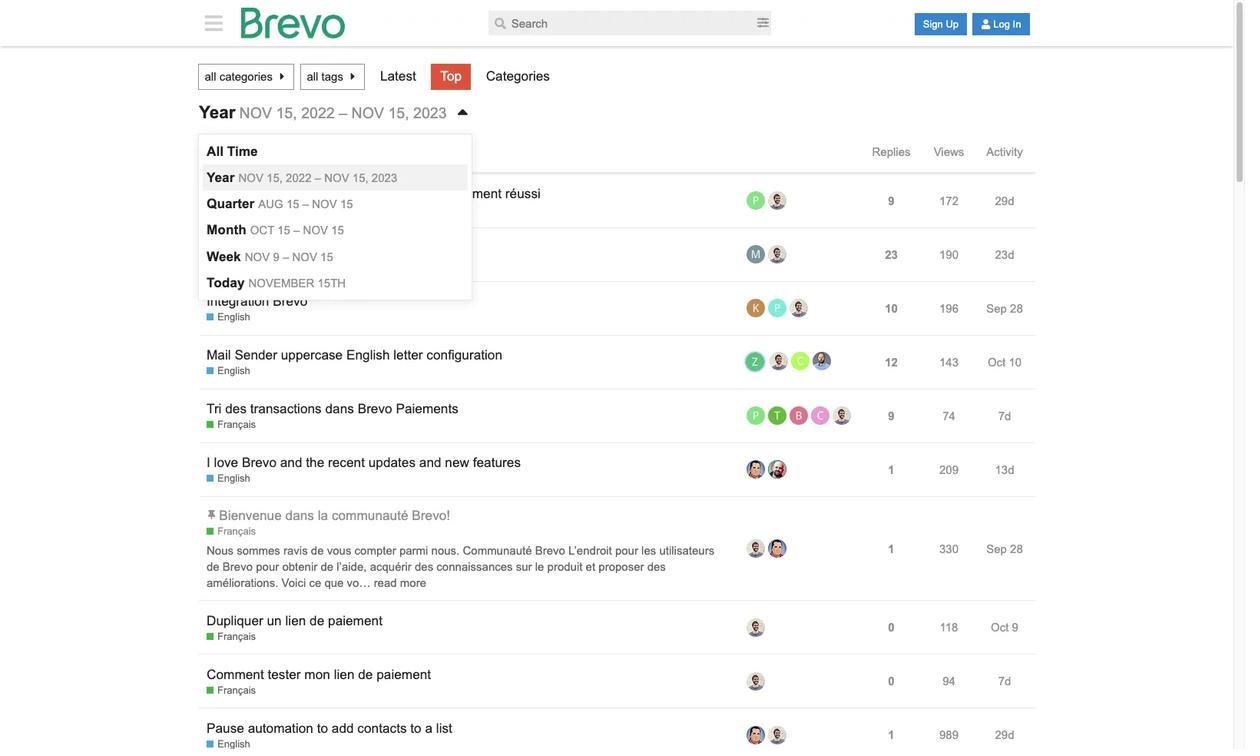 Task type: vqa. For each thing, say whether or not it's contained in the screenshot.
AHUDAVERT - FREQUENT POSTER icon at the top of page
yes



Task type: describe. For each thing, give the bounding box(es) containing it.
replies
[[873, 145, 911, 158]]

ahudavert - most recent poster image for using sceduledat
[[769, 245, 787, 264]]

dans inside "link"
[[325, 401, 354, 417]]

sep 28 for 330
[[987, 542, 1024, 555]]

read
[[374, 577, 397, 590]]

2 horizontal spatial des
[[648, 560, 666, 574]]

replies button
[[863, 131, 921, 173]]

pause
[[207, 721, 244, 736]]

read more
[[374, 577, 427, 590]]

english for brevo
[[218, 311, 250, 323]]

ce
[[309, 577, 321, 590]]

0 for comment tester mon lien de paiement
[[889, 675, 895, 688]]

pause automation to add contacts to a list
[[207, 721, 453, 736]]

désactiver un lien de paiement après un paiement réussi link
[[207, 175, 541, 213]]

views
[[934, 145, 965, 158]]

français link for comment
[[207, 684, 256, 698]]

up
[[946, 18, 959, 30]]

1 radio item from the top
[[203, 138, 468, 165]]

obtenir
[[282, 560, 318, 574]]

english for sender
[[218, 365, 250, 377]]

voici
[[282, 577, 306, 590]]

2 15, from the left
[[388, 104, 409, 121]]

all tags
[[307, 70, 344, 83]]

comment tester mon lien de paiement link
[[207, 655, 431, 694]]

more
[[400, 577, 427, 590]]

1 vertical spatial 10
[[1009, 356, 1022, 369]]

paiement left après
[[334, 186, 389, 201]]

français for comment
[[218, 685, 256, 696]]

74
[[943, 410, 956, 423]]

10 inside button
[[886, 302, 898, 315]]

13d
[[996, 463, 1015, 476]]

1 button for i love brevo and the recent updates and new features
[[885, 453, 899, 487]]

list
[[436, 721, 453, 736]]

23d
[[996, 248, 1015, 261]]

mail sender uppercase english letter configuration
[[207, 348, 503, 363]]

configuration
[[427, 348, 503, 363]]

23 button
[[882, 237, 902, 272]]

28 for 330
[[1011, 542, 1024, 555]]

recent
[[328, 455, 365, 471]]

paiement up contacts
[[377, 667, 431, 682]]

pln22 - original poster image for désactiver un lien de paiement après un paiement réussi
[[747, 192, 766, 210]]

des inside "link"
[[225, 401, 247, 417]]

sign up
[[924, 18, 959, 30]]

pause automation to add contacts to a list link
[[207, 709, 453, 748]]

29d for pause automation to add contacts to a list
[[996, 729, 1015, 742]]

0 vertical spatial pour
[[616, 544, 639, 557]]

7d link for tri des transactions dans brevo paiements
[[995, 398, 1016, 434]]

nous
[[207, 544, 234, 557]]

dupliquer un lien de paiement link
[[207, 601, 383, 640]]

12 button
[[882, 345, 902, 380]]

brevo right integration
[[273, 294, 308, 309]]

13d link
[[992, 452, 1019, 488]]

ahudavert - original poster, most recent poster image for dupliquer un lien de paiement
[[747, 619, 766, 637]]

i love brevo and the recent updates and new features link
[[207, 444, 521, 482]]

172
[[940, 194, 959, 207]]

réussi
[[506, 186, 541, 201]]

communauté
[[463, 544, 532, 557]]

english for love
[[218, 473, 250, 484]]

1 vertical spatial ahudavert - most recent poster image
[[769, 726, 787, 745]]

français for tri
[[218, 419, 256, 431]]

brevo community image
[[241, 8, 345, 38]]

english link for integration brevo
[[207, 311, 250, 325]]

integration brevo link
[[207, 282, 308, 321]]

uppercase
[[281, 348, 343, 363]]

9 for tri des transactions dans brevo paiements
[[889, 410, 895, 423]]

les
[[642, 544, 657, 557]]

brevo!
[[412, 508, 450, 523]]

bienvenue dans la communauté brevo!
[[219, 508, 450, 523]]

activity
[[987, 145, 1024, 158]]

2 vertical spatial 9
[[1013, 621, 1019, 634]]

2 nov from the left
[[352, 104, 384, 121]]

sommes
[[237, 544, 280, 557]]

28 for 196
[[1011, 302, 1024, 315]]

29d link for pause automation to add contacts to a list
[[992, 717, 1019, 749]]

english link for i love brevo and the recent updates and new features
[[207, 472, 250, 486]]

1 to from the left
[[317, 721, 328, 736]]

oct for dupliquer un lien de paiement
[[992, 621, 1009, 634]]

categories
[[220, 70, 273, 83]]

letter
[[394, 348, 423, 363]]

a
[[425, 721, 433, 736]]

top
[[441, 68, 462, 84]]

clev - frequent poster image
[[792, 352, 810, 371]]

dule - frequent poster image
[[813, 352, 832, 371]]

français for désactiver
[[218, 204, 256, 215]]

all for all tags
[[307, 70, 319, 83]]

dupliquer
[[207, 613, 263, 628]]

brevo up le
[[535, 544, 566, 557]]

log in
[[994, 18, 1022, 30]]

i love brevo and the recent updates and new features
[[207, 455, 521, 471]]

9 for désactiver un lien de paiement après un paiement réussi
[[889, 194, 895, 207]]

un for désactiver un lien de paiement après un paiement réussi
[[273, 186, 288, 201]]

using
[[207, 240, 241, 255]]

94
[[943, 675, 956, 688]]

top link
[[431, 63, 471, 90]]

sign up button
[[915, 13, 968, 35]]

dupliquer un lien de paiement
[[207, 613, 383, 628]]

in
[[1013, 18, 1022, 30]]

1 for i love brevo and the recent updates and new features
[[889, 463, 895, 476]]

0 for dupliquer un lien de paiement
[[889, 621, 895, 634]]

oct 10 link
[[985, 344, 1026, 380]]

1 for pause automation to add contacts to a list
[[889, 729, 895, 742]]

year
[[199, 103, 236, 122]]

sep 28 for 196
[[987, 302, 1024, 315]]

7d link for comment tester mon lien de paiement
[[995, 664, 1016, 700]]

brevo inside "link"
[[358, 401, 392, 417]]

tri des transactions dans brevo paiements
[[207, 401, 459, 417]]

latest link
[[371, 63, 426, 90]]

2 to from the left
[[411, 721, 422, 736]]

blandine - frequent poster image
[[790, 407, 809, 425]]

1 vertical spatial dans
[[286, 508, 314, 523]]

appcrazee - original poster image
[[747, 461, 766, 479]]

tri des transactions dans brevo paiements link
[[207, 390, 459, 428]]

23
[[886, 248, 898, 261]]

parmi
[[400, 544, 428, 557]]

comment
[[207, 667, 264, 682]]

integration brevo
[[207, 294, 308, 309]]

ahudavert - original poster image
[[747, 540, 766, 558]]

i
[[207, 455, 210, 471]]

mail
[[207, 348, 231, 363]]

vous
[[327, 544, 352, 557]]

log
[[994, 18, 1011, 30]]

ravis
[[284, 544, 308, 557]]

open advanced search image
[[758, 17, 770, 29]]

un right après
[[429, 186, 444, 201]]

search image
[[495, 17, 507, 29]]

2022
[[301, 104, 335, 121]]



Task type: locate. For each thing, give the bounding box(es) containing it.
english down mail
[[218, 365, 250, 377]]

sep 28 link
[[983, 290, 1027, 327], [983, 531, 1027, 567]]

ahudavert - most recent poster image right mrw02536 - original poster icon
[[769, 245, 787, 264]]

1 0 from the top
[[889, 621, 895, 634]]

3 english link from the top
[[207, 365, 250, 379]]

français down 'comment'
[[218, 685, 256, 696]]

15,
[[276, 104, 297, 121], [388, 104, 409, 121]]

1 vertical spatial 29d link
[[992, 717, 1019, 749]]

29d link right '989' at the right bottom of the page
[[992, 717, 1019, 749]]

english down "love"
[[218, 473, 250, 484]]

1 vertical spatial sep
[[987, 542, 1008, 555]]

1 horizontal spatial dans
[[325, 401, 354, 417]]

posters element
[[743, 131, 863, 173]]

15, left 2022
[[276, 104, 297, 121]]

views button
[[921, 131, 978, 173]]

english down using on the top left of page
[[218, 258, 250, 269]]

0 vertical spatial 1
[[889, 463, 895, 476]]

0 vertical spatial 0 button
[[885, 610, 899, 645]]

mon
[[305, 667, 330, 682]]

1 français from the top
[[218, 204, 256, 215]]

sep 28 right "330"
[[987, 542, 1024, 555]]

7d for tri des transactions dans brevo paiements
[[999, 410, 1012, 423]]

190
[[940, 248, 959, 261]]

de inside the 'dupliquer un lien de paiement' link
[[310, 613, 325, 628]]

2 and from the left
[[420, 455, 442, 471]]

1 horizontal spatial to
[[411, 721, 422, 736]]

ahudavert - most recent poster image down posters element
[[769, 192, 787, 210]]

2 vertical spatial ahudavert - most recent poster image
[[790, 299, 809, 318]]

29d link down activity button
[[992, 183, 1019, 219]]

9 button down replies "button"
[[885, 184, 899, 218]]

1 vertical spatial 28
[[1011, 542, 1024, 555]]

4 radio item from the top
[[203, 217, 468, 243]]

330
[[940, 542, 959, 555]]

kaio - original poster image
[[747, 299, 766, 318]]

paiement
[[334, 186, 389, 201], [447, 186, 502, 201], [328, 613, 383, 628], [377, 667, 431, 682]]

this topic is pinned for you; it will display at the top of its category image
[[207, 510, 217, 520]]

0 vertical spatial 28
[[1011, 302, 1024, 315]]

français link down the tri
[[207, 418, 256, 432]]

2 1 button from the top
[[885, 532, 899, 566]]

tags
[[322, 70, 344, 83]]

1 29d link from the top
[[992, 183, 1019, 219]]

1 all from the left
[[205, 70, 216, 83]]

sep 28 link right "330"
[[983, 531, 1027, 567]]

7d for comment tester mon lien de paiement
[[999, 675, 1012, 688]]

1 nov from the left
[[239, 104, 272, 121]]

0 horizontal spatial nov
[[239, 104, 272, 121]]

2 sep 28 link from the top
[[983, 531, 1027, 567]]

vo…
[[347, 577, 371, 590]]

1 vertical spatial sep 28
[[987, 542, 1024, 555]]

english link down mail
[[207, 365, 250, 379]]

2 0 button from the top
[[885, 664, 899, 699]]

4 français link from the top
[[207, 630, 256, 644]]

ahudavert - most recent poster image
[[833, 407, 852, 425], [769, 726, 787, 745]]

1 english link from the top
[[207, 257, 250, 271]]

0 horizontal spatial 15,
[[276, 104, 297, 121]]

7d link up the 13d link
[[995, 398, 1016, 434]]

français link for dupliquer
[[207, 630, 256, 644]]

1 horizontal spatial 10
[[1009, 356, 1022, 369]]

pln22 - original poster image
[[747, 192, 766, 210], [747, 407, 766, 425]]

des down parmi
[[415, 560, 434, 574]]

0 vertical spatial pln22 - original poster image
[[747, 192, 766, 210]]

1 vertical spatial lien
[[286, 613, 306, 628]]

lien right mon
[[334, 667, 355, 682]]

1 left "330"
[[889, 542, 895, 555]]

1
[[889, 463, 895, 476], [889, 542, 895, 555], [889, 729, 895, 742]]

209
[[940, 463, 959, 476]]

lien for désactiver
[[291, 186, 312, 201]]

9 button
[[885, 184, 899, 218], [885, 399, 899, 433]]

9 button for désactiver un lien de paiement après un paiement réussi
[[885, 184, 899, 218]]

10 down '23' button at the top right
[[886, 302, 898, 315]]

15, left 2023
[[388, 104, 409, 121]]

0 vertical spatial 7d
[[999, 410, 1012, 423]]

0
[[889, 621, 895, 634], [889, 675, 895, 688]]

2 français link from the top
[[207, 418, 256, 432]]

nov
[[239, 104, 272, 121], [352, 104, 384, 121]]

sep 28 link down 23d
[[983, 290, 1027, 327]]

que
[[325, 577, 344, 590]]

english link down "love"
[[207, 472, 250, 486]]

un right dupliquer
[[267, 613, 282, 628]]

1 button left "330"
[[885, 532, 899, 566]]

2 vertical spatial 1
[[889, 729, 895, 742]]

0 vertical spatial 10
[[886, 302, 898, 315]]

1 vertical spatial 9 button
[[885, 399, 899, 433]]

1 button left '989' at the right bottom of the page
[[885, 718, 899, 749]]

features
[[473, 455, 521, 471]]

7d link
[[995, 398, 1016, 434], [995, 664, 1016, 700]]

0 button left 94 on the bottom of the page
[[885, 664, 899, 699]]

appcrazee - original poster image
[[747, 726, 766, 745]]

3 1 from the top
[[889, 729, 895, 742]]

1 vertical spatial oct
[[992, 621, 1009, 634]]

0 vertical spatial sep 28 link
[[983, 290, 1027, 327]]

118
[[940, 621, 959, 634]]

cecile_nvm - frequent poster image
[[812, 407, 830, 425]]

1 vertical spatial 29d
[[996, 729, 1015, 742]]

0 vertical spatial sep 28
[[987, 302, 1024, 315]]

2 29d from the top
[[996, 729, 1015, 742]]

français link down 'comment'
[[207, 684, 256, 698]]

9 button down 12 button
[[885, 399, 899, 433]]

2 1 from the top
[[889, 542, 895, 555]]

2 radio item from the top
[[203, 165, 468, 191]]

0 vertical spatial 9
[[889, 194, 895, 207]]

1 sep from the top
[[987, 302, 1008, 315]]

pour up proposer
[[616, 544, 639, 557]]

utilisateurs
[[660, 544, 715, 557]]

sign
[[924, 18, 944, 30]]

9 down 12 button
[[889, 410, 895, 423]]

143
[[940, 356, 959, 369]]

automation
[[248, 721, 314, 736]]

nov right –
[[352, 104, 384, 121]]

oct for mail sender uppercase english letter configuration
[[988, 356, 1006, 369]]

1 vertical spatial 1
[[889, 542, 895, 555]]

2 7d from the top
[[999, 675, 1012, 688]]

brevo up améliorations.
[[223, 560, 253, 574]]

oct 10
[[988, 356, 1022, 369]]

0 left the 118
[[889, 621, 895, 634]]

1 vertical spatial 7d
[[999, 675, 1012, 688]]

sylvain - most recent poster image
[[769, 461, 787, 479]]

paiement left réussi
[[447, 186, 502, 201]]

1 vertical spatial ahudavert - most recent poster image
[[769, 245, 787, 264]]

ahudavert - most recent poster image right cecile_nvm - frequent poster image
[[833, 407, 852, 425]]

categories
[[486, 68, 550, 84]]

english left letter
[[347, 348, 390, 363]]

9 right the 118
[[1013, 621, 1019, 634]]

radio item
[[203, 138, 468, 165], [203, 165, 468, 191], [203, 191, 468, 217], [203, 217, 468, 243], [203, 243, 468, 269], [203, 269, 468, 296]]

0 horizontal spatial 10
[[886, 302, 898, 315]]

1 pln22 - original poster image from the top
[[747, 192, 766, 210]]

0 vertical spatial sep
[[987, 302, 1008, 315]]

connaissances
[[437, 560, 513, 574]]

et
[[586, 560, 596, 574]]

2 français from the top
[[218, 419, 256, 431]]

1 vertical spatial ahudavert - original poster, most recent poster image
[[747, 672, 766, 691]]

produit
[[548, 560, 583, 574]]

29d for désactiver un lien de paiement après un paiement réussi
[[996, 194, 1015, 207]]

oct right 143 at the right top
[[988, 356, 1006, 369]]

0 button left the 118
[[885, 610, 899, 645]]

log in button
[[973, 13, 1030, 35]]

désactiver
[[207, 186, 269, 201]]

oct right the 118
[[992, 621, 1009, 634]]

comment tester mon lien de paiement
[[207, 667, 431, 682]]

français down bienvenue
[[218, 526, 256, 537]]

using sceduledat english
[[207, 240, 312, 269]]

nov down categories
[[239, 104, 272, 121]]

paiement down "vo…"
[[328, 613, 383, 628]]

appcrazee - most recent poster image
[[769, 540, 787, 558]]

categories link
[[477, 63, 560, 90]]

1 7d from the top
[[999, 410, 1012, 423]]

Search text field
[[489, 11, 756, 35]]

29d right '989' at the right bottom of the page
[[996, 729, 1015, 742]]

english inside 'using sceduledat english'
[[218, 258, 250, 269]]

latest
[[380, 68, 416, 84]]

1 button
[[885, 453, 899, 487], [885, 532, 899, 566], [885, 718, 899, 749]]

29d down activity button
[[996, 194, 1015, 207]]

français for dupliquer
[[218, 631, 256, 642]]

menu
[[199, 135, 472, 300]]

2 ahudavert - original poster, most recent poster image from the top
[[747, 672, 766, 691]]

dans left la
[[286, 508, 314, 523]]

29d link for désactiver un lien de paiement après un paiement réussi
[[992, 183, 1019, 219]]

pour
[[616, 544, 639, 557], [256, 560, 279, 574]]

sep right 196 on the top right of the page
[[987, 302, 1008, 315]]

english link for mail sender uppercase english letter configuration
[[207, 365, 250, 379]]

sep 28 link for 196
[[983, 290, 1027, 327]]

français link down désactiver
[[207, 203, 256, 217]]

year nov 15, 2022 – nov 15, 2023
[[199, 103, 447, 122]]

0 vertical spatial 9 button
[[885, 184, 899, 218]]

1 horizontal spatial 15,
[[388, 104, 409, 121]]

5 français from the top
[[218, 685, 256, 696]]

0 horizontal spatial pour
[[256, 560, 279, 574]]

pln22 - original poster image up mrw02536 - original poster icon
[[747, 192, 766, 210]]

1 vertical spatial 0
[[889, 675, 895, 688]]

0 vertical spatial 1 button
[[885, 453, 899, 487]]

paiements
[[396, 401, 459, 417]]

1 vertical spatial pln22 - original poster image
[[747, 407, 766, 425]]

1 left 209
[[889, 463, 895, 476]]

pln22 - original poster image for tri des transactions dans brevo paiements
[[747, 407, 766, 425]]

1 1 from the top
[[889, 463, 895, 476]]

tester
[[268, 667, 301, 682]]

plamen - frequent poster image
[[769, 299, 787, 318]]

0 button
[[885, 610, 899, 645], [885, 664, 899, 699]]

français link for désactiver
[[207, 203, 256, 217]]

0 button for dupliquer un lien de paiement
[[885, 610, 899, 645]]

sep
[[987, 302, 1008, 315], [987, 542, 1008, 555]]

0 vertical spatial 29d
[[996, 194, 1015, 207]]

3 français from the top
[[218, 526, 256, 537]]

0 vertical spatial 29d link
[[992, 183, 1019, 219]]

english link for using sceduledat
[[207, 257, 250, 271]]

7d down oct 9
[[999, 675, 1012, 688]]

2 all from the left
[[307, 70, 319, 83]]

2 pln22 - original poster image from the top
[[747, 407, 766, 425]]

2 vertical spatial 1 button
[[885, 718, 899, 749]]

new
[[445, 455, 470, 471]]

français link up nous on the bottom left
[[207, 525, 256, 539]]

1 horizontal spatial and
[[420, 455, 442, 471]]

and left new
[[420, 455, 442, 471]]

0 vertical spatial 7d link
[[995, 398, 1016, 434]]

de inside comment tester mon lien de paiement link
[[358, 667, 373, 682]]

2 0 from the top
[[889, 675, 895, 688]]

1 28 from the top
[[1011, 302, 1024, 315]]

un right désactiver
[[273, 186, 288, 201]]

all left tags
[[307, 70, 319, 83]]

english inside 'mail sender uppercase english letter configuration' link
[[347, 348, 390, 363]]

12
[[886, 356, 898, 369]]

love
[[214, 455, 238, 471]]

0 vertical spatial ahudavert - most recent poster image
[[769, 192, 787, 210]]

4 français from the top
[[218, 631, 256, 642]]

9 down replies "button"
[[889, 194, 895, 207]]

0 horizontal spatial all
[[205, 70, 216, 83]]

5 radio item from the top
[[203, 243, 468, 269]]

0 vertical spatial dans
[[325, 401, 354, 417]]

add
[[332, 721, 354, 736]]

7d link down oct 9
[[995, 664, 1016, 700]]

1 horizontal spatial all
[[307, 70, 319, 83]]

4 english link from the top
[[207, 472, 250, 486]]

ahudavert - most recent poster image
[[769, 192, 787, 210], [769, 245, 787, 264], [790, 299, 809, 318]]

brevo right "love"
[[242, 455, 277, 471]]

l'aide,
[[337, 560, 367, 574]]

10 right 143 at the right top
[[1009, 356, 1022, 369]]

2023
[[414, 104, 447, 121]]

show sidebar image
[[201, 13, 227, 33]]

1 15, from the left
[[276, 104, 297, 121]]

28 down 23d
[[1011, 302, 1024, 315]]

1 ahudavert - original poster, most recent poster image from the top
[[747, 619, 766, 637]]

mrw02536 - original poster image
[[747, 245, 766, 264]]

bienvenue
[[219, 508, 282, 523]]

to left add
[[317, 721, 328, 736]]

proposer
[[599, 560, 644, 574]]

sep for 196
[[987, 302, 1008, 315]]

1 9 button from the top
[[885, 184, 899, 218]]

3 1 button from the top
[[885, 718, 899, 749]]

7d
[[999, 410, 1012, 423], [999, 675, 1012, 688]]

1 1 button from the top
[[885, 453, 899, 487]]

1 sep 28 from the top
[[987, 302, 1024, 315]]

0 horizontal spatial and
[[280, 455, 302, 471]]

tri
[[207, 401, 222, 417]]

1 horizontal spatial des
[[415, 560, 434, 574]]

1 vertical spatial pour
[[256, 560, 279, 574]]

196
[[940, 302, 959, 315]]

ahudavert - original poster, most recent poster image
[[747, 619, 766, 637], [747, 672, 766, 691]]

2 sep 28 from the top
[[987, 542, 1024, 555]]

0 button for comment tester mon lien de paiement
[[885, 664, 899, 699]]

communauté
[[332, 508, 409, 523]]

dans right transactions
[[325, 401, 354, 417]]

user image
[[982, 19, 992, 29]]

28 right "330"
[[1011, 542, 1024, 555]]

français down the tri
[[218, 419, 256, 431]]

0 horizontal spatial des
[[225, 401, 247, 417]]

ahudavert - most recent poster image right appcrazee - original poster image
[[769, 726, 787, 745]]

brevo left the paiements
[[358, 401, 392, 417]]

2 vertical spatial lien
[[334, 667, 355, 682]]

1 0 button from the top
[[885, 610, 899, 645]]

sep 28 down 23d
[[987, 302, 1024, 315]]

0 vertical spatial ahudavert - most recent poster image
[[833, 407, 852, 425]]

2 28 from the top
[[1011, 542, 1024, 555]]

1 vertical spatial 1 button
[[885, 532, 899, 566]]

français down désactiver
[[218, 204, 256, 215]]

thierry - frequent poster image
[[769, 407, 787, 425]]

0 horizontal spatial dans
[[286, 508, 314, 523]]

brevo
[[273, 294, 308, 309], [358, 401, 392, 417], [242, 455, 277, 471], [535, 544, 566, 557], [223, 560, 253, 574]]

pln22 - original poster image left the thierry - frequent poster icon on the bottom right
[[747, 407, 766, 425]]

de inside the désactiver un lien de paiement après un paiement réussi link
[[316, 186, 330, 201]]

2 7d link from the top
[[995, 664, 1016, 700]]

2 9 button from the top
[[885, 399, 899, 433]]

1 horizontal spatial nov
[[352, 104, 384, 121]]

the
[[306, 455, 325, 471]]

des down les on the bottom right of page
[[648, 560, 666, 574]]

1 left '989' at the right bottom of the page
[[889, 729, 895, 742]]

10 button
[[882, 291, 902, 326]]

sep for 330
[[987, 542, 1008, 555]]

1 vertical spatial sep 28 link
[[983, 531, 1027, 567]]

activity button
[[978, 131, 1036, 173]]

all left categories
[[205, 70, 216, 83]]

lien up sceduledat
[[291, 186, 312, 201]]

7d up the 13d link
[[999, 410, 1012, 423]]

1 vertical spatial 7d link
[[995, 664, 1016, 700]]

oct 9 link
[[988, 610, 1023, 646]]

bienvenue dans la communauté brevo! link
[[219, 496, 450, 535]]

sep right "330"
[[987, 542, 1008, 555]]

1 button left 209
[[885, 453, 899, 487]]

1 and from the left
[[280, 455, 302, 471]]

2 sep from the top
[[987, 542, 1008, 555]]

français link down dupliquer
[[207, 630, 256, 644]]

9 button for tri des transactions dans brevo paiements
[[885, 399, 899, 433]]

1 français link from the top
[[207, 203, 256, 217]]

zach - original poster, most recent poster image
[[746, 352, 766, 372]]

pour down sommes
[[256, 560, 279, 574]]

lien for dupliquer
[[286, 613, 306, 628]]

0 vertical spatial ahudavert - original poster, most recent poster image
[[747, 619, 766, 637]]

english link down integration
[[207, 311, 250, 325]]

contacts
[[358, 721, 407, 736]]

0 horizontal spatial to
[[317, 721, 328, 736]]

l'endroit
[[569, 544, 612, 557]]

sep 28 link for 330
[[983, 531, 1027, 567]]

english link down using on the top left of page
[[207, 257, 250, 271]]

2 29d link from the top
[[992, 717, 1019, 749]]

lien down voici
[[286, 613, 306, 628]]

1 vertical spatial 0 button
[[885, 664, 899, 699]]

des right the tri
[[225, 401, 247, 417]]

1 29d from the top
[[996, 194, 1015, 207]]

and left the
[[280, 455, 302, 471]]

23d link
[[992, 237, 1019, 273]]

3 radio item from the top
[[203, 191, 468, 217]]

ahudavert - most recent poster image right "plamen - frequent poster" image
[[790, 299, 809, 318]]

to left "a"
[[411, 721, 422, 736]]

28
[[1011, 302, 1024, 315], [1011, 542, 1024, 555]]

acquérir
[[370, 560, 412, 574]]

1 button for pause automation to add contacts to a list
[[885, 718, 899, 749]]

1 horizontal spatial ahudavert - most recent poster image
[[833, 407, 852, 425]]

0 vertical spatial oct
[[988, 356, 1006, 369]]

0 left 94 on the bottom of the page
[[889, 675, 895, 688]]

français link for tri
[[207, 418, 256, 432]]

989
[[940, 729, 959, 742]]

ahudavert - original poster, most recent poster image for comment tester mon lien de paiement
[[747, 672, 766, 691]]

english down integration
[[218, 311, 250, 323]]

ahudavert - most recent poster image for désactiver un lien de paiement après un paiement réussi
[[769, 192, 787, 210]]

5 français link from the top
[[207, 684, 256, 698]]

6 radio item from the top
[[203, 269, 468, 296]]

0 vertical spatial 0
[[889, 621, 895, 634]]

1 7d link from the top
[[995, 398, 1016, 434]]

français down dupliquer
[[218, 631, 256, 642]]

compter
[[355, 544, 396, 557]]

2 english link from the top
[[207, 311, 250, 325]]

all for all categories
[[205, 70, 216, 83]]

oct
[[988, 356, 1006, 369], [992, 621, 1009, 634]]

1 horizontal spatial pour
[[616, 544, 639, 557]]

sceduledat
[[244, 240, 312, 255]]

integration
[[207, 294, 269, 309]]

français
[[218, 204, 256, 215], [218, 419, 256, 431], [218, 526, 256, 537], [218, 631, 256, 642], [218, 685, 256, 696]]

9
[[889, 194, 895, 207], [889, 410, 895, 423], [1013, 621, 1019, 634]]

améliorations.
[[207, 577, 279, 590]]

0 horizontal spatial ahudavert - most recent poster image
[[769, 726, 787, 745]]

0 vertical spatial lien
[[291, 186, 312, 201]]

1 vertical spatial 9
[[889, 410, 895, 423]]

un for dupliquer un lien de paiement
[[267, 613, 282, 628]]

1 sep 28 link from the top
[[983, 290, 1027, 327]]

ahudavert - frequent poster image
[[770, 352, 789, 371]]

3 français link from the top
[[207, 525, 256, 539]]



